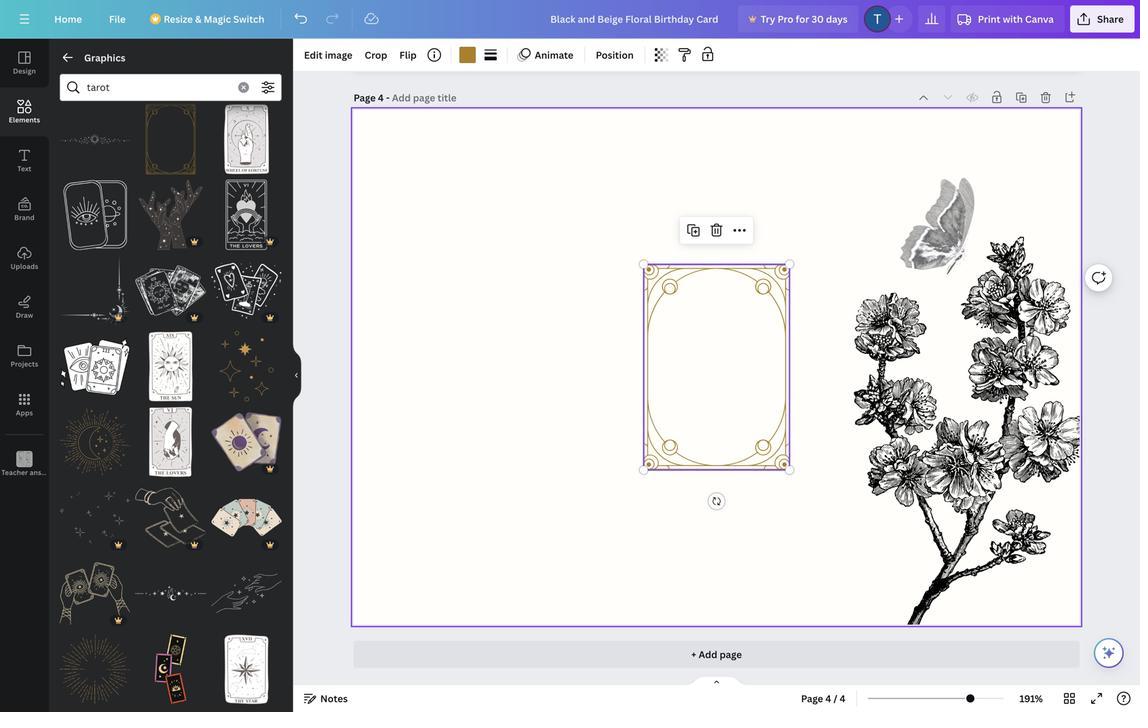 Task type: locate. For each thing, give the bounding box(es) containing it.
&
[[195, 13, 202, 25]]

pro
[[778, 13, 794, 25]]

page
[[354, 91, 376, 104], [802, 693, 824, 706]]

hand drawn tarot card for the star illustration image
[[211, 635, 282, 705]]

flip
[[400, 49, 417, 61]]

0 horizontal spatial 4
[[378, 91, 384, 104]]

animate
[[535, 49, 574, 61]]

days
[[827, 13, 848, 25]]

file button
[[98, 5, 137, 33]]

page left /
[[802, 693, 824, 706]]

page
[[720, 649, 742, 662]]

design button
[[0, 39, 49, 88]]

cosmic vintage star sparkle image
[[211, 332, 282, 402]]

page 4 / 4 button
[[796, 689, 852, 710]]

switch
[[233, 13, 265, 25]]

4 right /
[[840, 693, 846, 706]]

simple lined tarot cards image
[[60, 332, 130, 402]]

group
[[60, 96, 130, 175], [136, 96, 206, 175], [211, 96, 282, 175], [60, 172, 130, 250], [136, 172, 206, 250], [211, 172, 282, 250], [60, 248, 130, 326], [136, 248, 206, 326], [211, 248, 282, 326], [60, 323, 130, 402], [136, 323, 206, 402], [211, 323, 282, 402], [60, 399, 130, 478], [136, 399, 206, 478], [211, 399, 282, 478], [136, 475, 206, 554], [211, 475, 282, 554], [60, 483, 130, 554], [60, 551, 130, 629], [136, 551, 206, 629], [211, 551, 282, 629], [60, 627, 130, 705], [136, 627, 206, 705], [211, 627, 282, 705], [187, 703, 203, 713], [211, 703, 282, 713]]

1 vertical spatial page
[[802, 693, 824, 706]]

image
[[325, 49, 353, 61]]

file
[[109, 13, 126, 25]]

cosmic vintage sun moon and stars image
[[60, 407, 130, 478]]

print with canva button
[[951, 5, 1065, 33]]

hide image
[[293, 343, 301, 408]]

watercolor exoteric tarot cards image
[[211, 407, 282, 478]]

0 vertical spatial page
[[354, 91, 376, 104]]

edit image button
[[299, 44, 358, 66]]

0 horizontal spatial page
[[354, 91, 376, 104]]

hand drawn tarot card for the lovers illustration image
[[136, 407, 206, 478]]

4
[[378, 91, 384, 104], [826, 693, 832, 706], [840, 693, 846, 706]]

+ add page
[[692, 649, 742, 662]]

show pages image
[[684, 676, 750, 687]]

share
[[1098, 13, 1124, 25]]

crop
[[365, 49, 387, 61]]

elements
[[9, 115, 40, 125]]

resize & magic switch
[[164, 13, 265, 25]]

uploads
[[11, 262, 38, 271]]

191%
[[1020, 693, 1043, 706]]

brand
[[14, 213, 35, 222]]

2 horizontal spatial 4
[[840, 693, 846, 706]]

notes button
[[299, 689, 353, 710]]

home link
[[43, 5, 93, 33]]

edit image
[[304, 49, 353, 61]]

answer
[[30, 469, 54, 478]]

page inside button
[[802, 693, 824, 706]]

text
[[17, 164, 31, 173]]

4 left /
[[826, 693, 832, 706]]

page 4 -
[[354, 91, 392, 104]]

apps button
[[0, 381, 49, 430]]

canva
[[1026, 13, 1054, 25]]

tarot card fan spread image
[[211, 483, 282, 554]]

print
[[978, 13, 1001, 25]]

4 left -
[[378, 91, 384, 104]]

try
[[761, 13, 776, 25]]

4 for -
[[378, 91, 384, 104]]

draw
[[16, 311, 33, 320]]

#b07e09 image
[[460, 47, 476, 63]]

;
[[24, 470, 25, 477]]

1 horizontal spatial 4
[[826, 693, 832, 706]]

page left -
[[354, 91, 376, 104]]

1 horizontal spatial page
[[802, 693, 824, 706]]

Design title text field
[[540, 5, 733, 33]]



Task type: describe. For each thing, give the bounding box(es) containing it.
share button
[[1071, 5, 1135, 33]]

side panel tab list
[[0, 39, 70, 490]]

lined handdrawn magical witchy tarot cards image
[[136, 635, 206, 705]]

page 4 / 4
[[802, 693, 846, 706]]

draw button
[[0, 283, 49, 332]]

home
[[54, 13, 82, 25]]

try pro for 30 days
[[761, 13, 848, 25]]

text button
[[0, 136, 49, 185]]

resize & magic switch button
[[142, 5, 275, 33]]

projects button
[[0, 332, 49, 381]]

+ add page button
[[354, 642, 1080, 669]]

elements button
[[0, 88, 49, 136]]

hand drawn tarot card for wheel of fortune illustration image
[[211, 104, 282, 175]]

page for page 4 -
[[354, 91, 376, 104]]

apps
[[16, 409, 33, 418]]

position button
[[591, 44, 639, 66]]

flip button
[[394, 44, 422, 66]]

191% button
[[1010, 689, 1054, 710]]

+
[[692, 649, 697, 662]]

projects
[[11, 360, 38, 369]]

main menu bar
[[0, 0, 1141, 39]]

#b07e09 image
[[460, 47, 476, 63]]

celestial line astrology image
[[211, 711, 282, 713]]

uploads button
[[0, 234, 49, 283]]

teacher
[[1, 469, 28, 478]]

crop button
[[359, 44, 393, 66]]

hand drawn tarot card for the sun illustration image
[[136, 332, 206, 402]]

hand drawn tarot reading image
[[136, 483, 206, 554]]

add
[[699, 649, 718, 662]]

design
[[13, 67, 36, 76]]

edit
[[304, 49, 323, 61]]

/
[[834, 693, 838, 706]]

Page title text field
[[392, 91, 458, 105]]

a hand holding two tarot cards image
[[60, 559, 130, 629]]

canva assistant image
[[1101, 646, 1118, 662]]

magic
[[204, 13, 231, 25]]

brand button
[[0, 185, 49, 234]]

cosmic vintage star burst image
[[60, 635, 130, 705]]

page for page 4 / 4
[[802, 693, 824, 706]]

4 for /
[[826, 693, 832, 706]]

print with canva
[[978, 13, 1054, 25]]

position
[[596, 49, 634, 61]]

animate button
[[513, 44, 579, 66]]

simple halloween tarot full border frame image
[[136, 104, 206, 175]]

-
[[386, 91, 390, 104]]

teacher answer keys
[[1, 469, 70, 478]]

graphics
[[84, 51, 125, 64]]

Search graphics search field
[[87, 75, 230, 100]]

for
[[796, 13, 810, 25]]

30
[[812, 13, 824, 25]]

try pro for 30 days button
[[739, 5, 859, 33]]

resize
[[164, 13, 193, 25]]

notes
[[320, 693, 348, 706]]

night sky in hands mystic illustration image
[[136, 180, 206, 250]]

with
[[1003, 13, 1023, 25]]

keys
[[55, 469, 70, 478]]



Task type: vqa. For each thing, say whether or not it's contained in the screenshot.
#000000 icon
no



